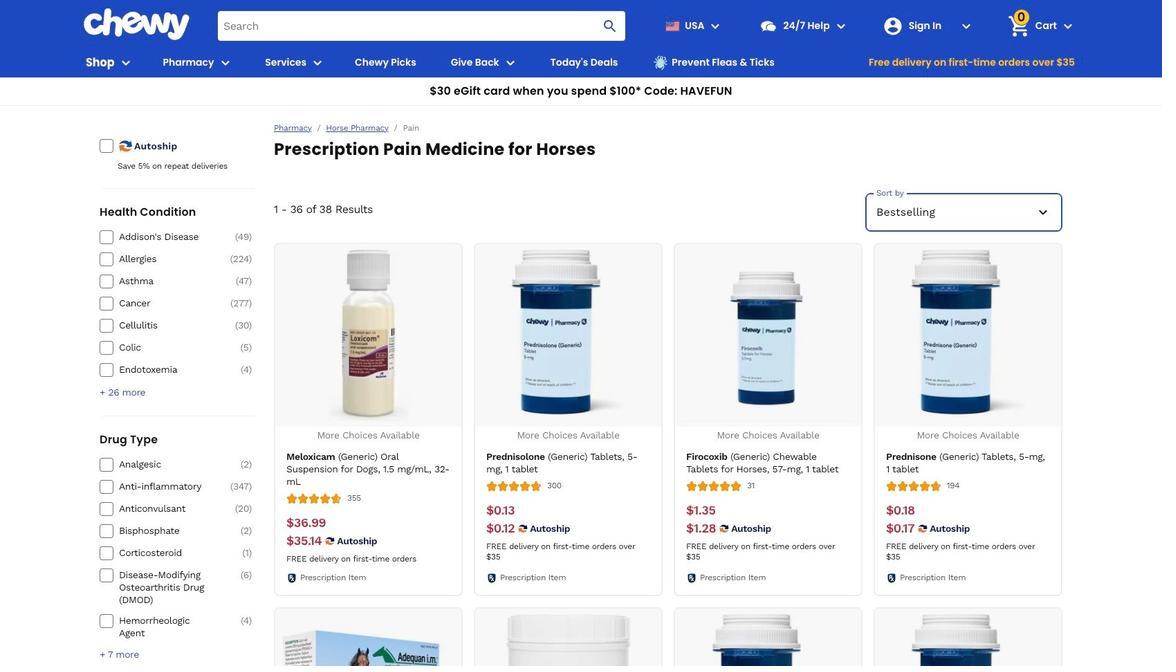 Task type: locate. For each thing, give the bounding box(es) containing it.
submit search image
[[602, 18, 619, 34]]

bute (phenylbutazone) phenylbutazone powder for horses, 2.2 lbs image
[[483, 614, 654, 666]]

2 prescription image from the left
[[886, 573, 897, 584]]

1 prescription image from the left
[[486, 573, 497, 584]]

0 horizontal spatial menu image
[[117, 54, 134, 71]]

2 prescription image from the left
[[686, 573, 697, 584]]

chewy home image
[[83, 8, 190, 40]]

None text field
[[886, 503, 915, 518]]

1 horizontal spatial prescription image
[[886, 573, 897, 584]]

meloxicam (generic) oral suspension for dogs, 1.5 mg/ml, 32-ml image
[[283, 250, 454, 421]]

1 horizontal spatial prescription image
[[686, 573, 697, 584]]

meloxicam (generic) tablets for dogs, 7.5-mg, 1 tablet image
[[882, 614, 1054, 666]]

give back menu image
[[502, 54, 519, 71]]

prednisone (generic) tablets, 5-mg, 1 tablet image
[[882, 250, 1054, 421]]

prescription image
[[286, 573, 297, 584], [886, 573, 897, 584]]

help menu image
[[833, 18, 849, 34]]

menu image
[[117, 54, 134, 71], [309, 54, 326, 71]]

pharmacy menu image
[[217, 54, 233, 71]]

change region menu image
[[707, 18, 724, 34]]

prescription image for meloxicam (generic) oral suspension for dogs, 1.5 mg/ml, 32-ml image on the left of page
[[286, 573, 297, 584]]

account menu image
[[958, 18, 975, 34]]

None text field
[[486, 503, 515, 518], [686, 503, 716, 518], [286, 515, 326, 530], [486, 521, 515, 536], [686, 521, 716, 536], [886, 521, 915, 536], [286, 533, 322, 548], [486, 503, 515, 518], [686, 503, 716, 518], [286, 515, 326, 530], [486, 521, 515, 536], [686, 521, 716, 536], [886, 521, 915, 536], [286, 533, 322, 548]]

prescription image
[[486, 573, 497, 584], [686, 573, 697, 584]]

Search text field
[[218, 11, 626, 41]]

cart menu image
[[1060, 18, 1076, 34]]

0 horizontal spatial prescription image
[[286, 573, 297, 584]]

prednisolone (generic) tablets, 5-mg, 1 tablet image
[[483, 250, 654, 421]]

2 menu image from the left
[[309, 54, 326, 71]]

0 horizontal spatial prescription image
[[486, 573, 497, 584]]

1 horizontal spatial menu image
[[309, 54, 326, 71]]

gabapentin (generic) capsules, 100-mg, 1 capsule image
[[682, 614, 854, 666]]

1 prescription image from the left
[[286, 573, 297, 584]]

site banner
[[0, 0, 1162, 106]]

1 menu image from the left
[[117, 54, 134, 71]]



Task type: describe. For each thing, give the bounding box(es) containing it.
Product search field
[[218, 11, 626, 41]]

firocoxib (generic) chewable tablets for horses, 57-mg, 1 tablet image
[[682, 250, 854, 421]]

chewy support image
[[760, 17, 778, 35]]

prescription image for prednisolone (generic) tablets, 5-mg, 1 tablet image
[[486, 573, 497, 584]]

adequan equine (polysulfated glycosaminoglycan) injectable for horses, 100mg/ml, 5-ml vial image
[[283, 614, 454, 666]]

prescription image for firocoxib (generic) chewable tablets for horses, 57-mg, 1 tablet image
[[686, 573, 697, 584]]

items image
[[1007, 14, 1031, 38]]

prescription image for prednisone (generic) tablets, 5-mg, 1 tablet image
[[886, 573, 897, 584]]



Task type: vqa. For each thing, say whether or not it's contained in the screenshot.
leftmost menu 'ICON'
no



